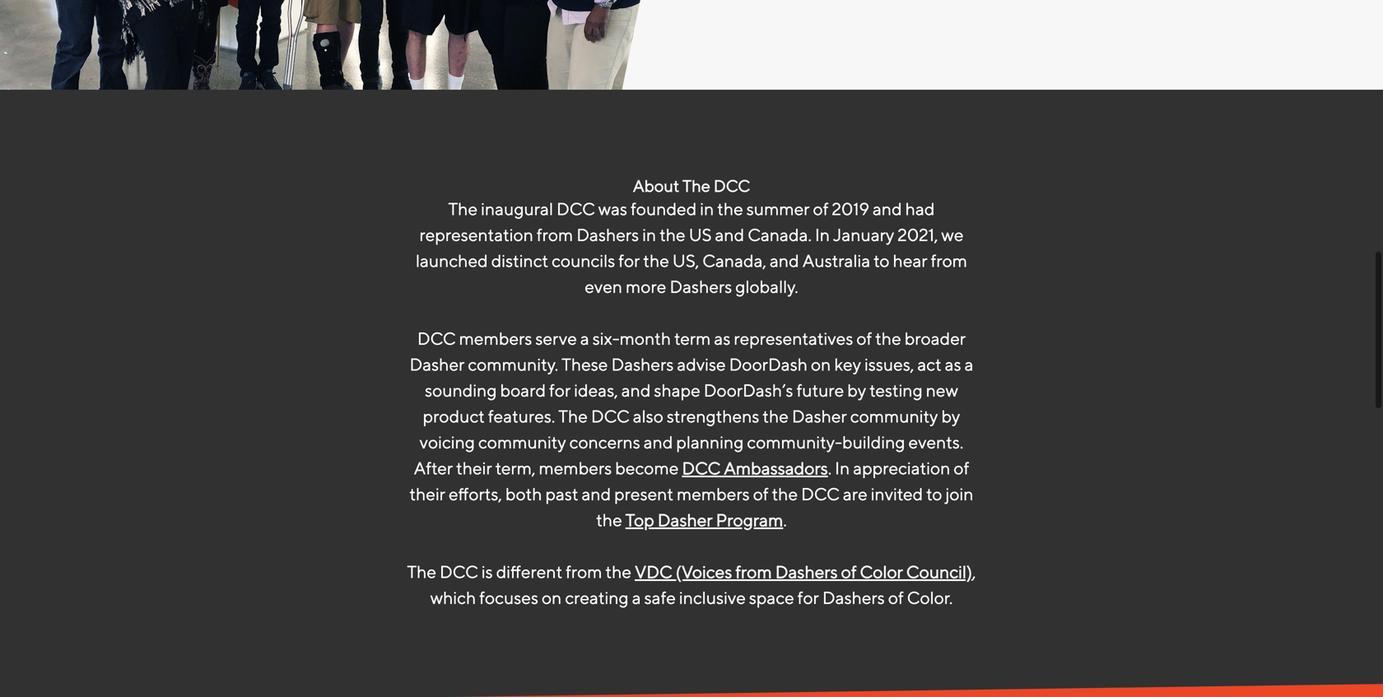 Task type: vqa. For each thing, say whether or not it's contained in the screenshot.
up within the 'link'
no



Task type: locate. For each thing, give the bounding box(es) containing it.
inclusive
[[679, 588, 746, 608]]

members
[[459, 328, 532, 349], [539, 458, 612, 478], [677, 484, 750, 504]]

1 horizontal spatial dasher
[[658, 510, 713, 530]]

term,
[[496, 458, 536, 478]]

dcc inside . in appreciation of their efforts, both past and present members of the dcc are                     invited to join the
[[801, 484, 840, 504]]

2 vertical spatial a
[[632, 588, 641, 608]]

2 horizontal spatial members
[[677, 484, 750, 504]]

program
[[716, 510, 783, 530]]

to left join
[[927, 484, 943, 504]]

to left hear
[[874, 251, 890, 271]]

the down founded
[[660, 225, 686, 245]]

australia
[[803, 251, 871, 271]]

of inside about the dcc the inaugural dcc was founded in the summer of 2019 and had representation from dashers in the us                     and                     canada. in january 2021, we launched distinct councils for the us, canada, and australia to hear                     from even more dashers globally.
[[813, 199, 829, 219]]

1 vertical spatial in
[[835, 458, 850, 478]]

invited
[[871, 484, 923, 504]]

2 horizontal spatial dasher
[[792, 406, 847, 426]]

of inside , which focuses on creating a safe                     inclusive space for dashers of color.
[[888, 588, 904, 608]]

from up councils
[[537, 225, 573, 245]]

as right the act
[[945, 354, 962, 375]]

a right the act
[[965, 354, 974, 375]]

0 vertical spatial members
[[459, 328, 532, 349]]

become
[[615, 458, 679, 478]]

community-
[[747, 432, 842, 452]]

color.
[[907, 588, 953, 608]]

globally.
[[736, 277, 799, 297]]

creating
[[565, 588, 629, 608]]

community
[[851, 406, 938, 426], [478, 432, 566, 452]]

dasher right top
[[658, 510, 713, 530]]

a
[[580, 328, 589, 349], [965, 354, 974, 375], [632, 588, 641, 608]]

top dasher program link
[[626, 510, 783, 530]]

0 vertical spatial as
[[714, 328, 731, 349]]

about
[[633, 176, 680, 195]]

0 horizontal spatial on
[[542, 588, 562, 608]]

.
[[828, 458, 832, 478], [783, 510, 787, 530]]

and up the also
[[622, 380, 651, 401]]

for down these at the bottom left
[[549, 380, 571, 401]]

their up efforts, at the bottom
[[456, 458, 492, 478]]

1 horizontal spatial in
[[835, 458, 850, 478]]

testing
[[870, 380, 923, 401]]

distinct
[[491, 251, 549, 271]]

of left 2019 at the right of page
[[813, 199, 829, 219]]

0 vertical spatial on
[[811, 354, 831, 375]]

2021,
[[898, 225, 938, 245]]

dasher up sounding
[[410, 354, 465, 375]]

representatives
[[734, 328, 853, 349]]

1 horizontal spatial on
[[811, 354, 831, 375]]

0 horizontal spatial community
[[478, 432, 566, 452]]

on inside , which focuses on creating a safe                     inclusive space for dashers of color.
[[542, 588, 562, 608]]

1 horizontal spatial their
[[456, 458, 492, 478]]

2 horizontal spatial for
[[798, 588, 819, 608]]

and down canada.
[[770, 251, 799, 271]]

community.
[[468, 354, 559, 375]]

on down different
[[542, 588, 562, 608]]

0 vertical spatial for
[[619, 251, 640, 271]]

dashers inside dcc members serve a six-month term as representatives of the broader dasher community. these dashers                     advise doordash on key issues, act as a sounding board for ideas, and shape doordash's                     future by testing new product features. the dcc also strengthens the dasher community by voicing                     community concerns and planning                     community-building events. after their term, members become
[[611, 354, 674, 375]]

2 horizontal spatial a
[[965, 354, 974, 375]]

1 horizontal spatial as
[[945, 354, 962, 375]]

a left safe
[[632, 588, 641, 608]]

in up australia
[[815, 225, 830, 245]]

1 horizontal spatial .
[[828, 458, 832, 478]]

the up more
[[644, 251, 669, 271]]

community down features.
[[478, 432, 566, 452]]

of down color
[[888, 588, 904, 608]]

we
[[942, 225, 964, 245]]

in up us
[[700, 199, 714, 219]]

1 vertical spatial for
[[549, 380, 571, 401]]

0 horizontal spatial for
[[549, 380, 571, 401]]

0 horizontal spatial a
[[580, 328, 589, 349]]

0 horizontal spatial in
[[815, 225, 830, 245]]

1 vertical spatial in
[[643, 225, 657, 245]]

act
[[918, 354, 942, 375]]

of left color
[[841, 562, 857, 582]]

0 horizontal spatial to
[[874, 251, 890, 271]]

top dasher program .
[[626, 510, 787, 530]]

and right past
[[582, 484, 611, 504]]

the left top
[[596, 510, 622, 530]]

dcc up summer
[[714, 176, 750, 195]]

for down vdc (voices from dashers of color council) link
[[798, 588, 819, 608]]

1 vertical spatial on
[[542, 588, 562, 608]]

1 vertical spatial dasher
[[792, 406, 847, 426]]

past
[[546, 484, 579, 504]]

from
[[537, 225, 573, 245], [931, 251, 968, 271], [566, 562, 602, 582], [736, 562, 772, 582]]

ambassadors
[[724, 458, 828, 478]]

2 vertical spatial members
[[677, 484, 750, 504]]

dcc left are
[[801, 484, 840, 504]]

for inside dcc members serve a six-month term as representatives of the broader dasher community. these dashers                     advise doordash on key issues, act as a sounding board for ideas, and shape doordash's                     future by testing new product features. the dcc also strengthens the dasher community by voicing                     community concerns and planning                     community-building events. after their term, members become
[[549, 380, 571, 401]]

had
[[906, 199, 935, 219]]

for inside about the dcc the inaugural dcc was founded in the summer of 2019 and had representation from dashers in the us                     and                     canada. in january 2021, we launched distinct councils for the us, canada, and australia to hear                     from even more dashers globally.
[[619, 251, 640, 271]]

after
[[414, 458, 453, 478]]

dcc
[[714, 176, 750, 195], [557, 199, 595, 219], [417, 328, 456, 349], [591, 406, 630, 426], [682, 458, 721, 478], [801, 484, 840, 504], [440, 562, 478, 582]]

their down after
[[410, 484, 446, 504]]

1 horizontal spatial to
[[927, 484, 943, 504]]

broader
[[905, 328, 966, 349]]

councils
[[552, 251, 615, 271]]

1 horizontal spatial in
[[700, 199, 714, 219]]

of down dcc                         ambassadors link
[[753, 484, 769, 504]]

in up are
[[835, 458, 850, 478]]

in
[[815, 225, 830, 245], [835, 458, 850, 478]]

dashers down month
[[611, 354, 674, 375]]

the
[[718, 199, 743, 219], [660, 225, 686, 245], [644, 251, 669, 271], [876, 328, 902, 349], [763, 406, 789, 426], [772, 484, 798, 504], [596, 510, 622, 530], [606, 562, 632, 582]]

on inside dcc members serve a six-month term as representatives of the broader dasher community. these dashers                     advise doordash on key issues, act as a sounding board for ideas, and shape doordash's                     future by testing new product features. the dcc also strengthens the dasher community by voicing                     community concerns and planning                     community-building events. after their term, members become
[[811, 354, 831, 375]]

from up space
[[736, 562, 772, 582]]

of inside dcc members serve a six-month term as representatives of the broader dasher community. these dashers                     advise doordash on key issues, act as a sounding board for ideas, and shape doordash's                     future by testing new product features. the dcc also strengthens the dasher community by voicing                     community concerns and planning                     community-building events. after their term, members become
[[857, 328, 872, 349]]

dasher down future
[[792, 406, 847, 426]]

as
[[714, 328, 731, 349], [945, 354, 962, 375]]

in inside . in appreciation of their efforts, both past and present members of the dcc are                     invited to join the
[[835, 458, 850, 478]]

1 vertical spatial .
[[783, 510, 787, 530]]

1 vertical spatial by
[[942, 406, 961, 426]]

in inside about the dcc the inaugural dcc was founded in the summer of 2019 and had representation from dashers in the us                     and                     canada. in january 2021, we launched distinct councils for the us, canada, and australia to hear                     from even more dashers globally.
[[815, 225, 830, 245]]

planning
[[676, 432, 744, 452]]

and
[[873, 199, 902, 219], [715, 225, 745, 245], [770, 251, 799, 271], [622, 380, 651, 401], [644, 432, 673, 452], [582, 484, 611, 504]]

which
[[431, 588, 476, 608]]

0 vertical spatial to
[[874, 251, 890, 271]]

by down key
[[848, 380, 867, 401]]

0 horizontal spatial .
[[783, 510, 787, 530]]

members up the top dasher program .
[[677, 484, 750, 504]]

their
[[456, 458, 492, 478], [410, 484, 446, 504]]

and left the had
[[873, 199, 902, 219]]

the up issues,
[[876, 328, 902, 349]]

1 vertical spatial a
[[965, 354, 974, 375]]

1 vertical spatial to
[[927, 484, 943, 504]]

0 vertical spatial their
[[456, 458, 492, 478]]

january
[[833, 225, 895, 245]]

. in appreciation of their efforts, both past and present members of the dcc are                     invited to join the
[[410, 458, 974, 530]]

. down community-
[[828, 458, 832, 478]]

0 vertical spatial in
[[815, 225, 830, 245]]

1 horizontal spatial a
[[632, 588, 641, 608]]

1 vertical spatial members
[[539, 458, 612, 478]]

a left six-
[[580, 328, 589, 349]]

0 horizontal spatial their
[[410, 484, 446, 504]]

0 vertical spatial .
[[828, 458, 832, 478]]

by down the new
[[942, 406, 961, 426]]

to
[[874, 251, 890, 271], [927, 484, 943, 504]]

0 horizontal spatial members
[[459, 328, 532, 349]]

community down testing
[[851, 406, 938, 426]]

in
[[700, 199, 714, 219], [643, 225, 657, 245]]

of
[[813, 199, 829, 219], [857, 328, 872, 349], [954, 458, 970, 478], [753, 484, 769, 504], [841, 562, 857, 582], [888, 588, 904, 608]]

was
[[599, 199, 628, 219]]

space
[[749, 588, 795, 608]]

on up future
[[811, 354, 831, 375]]

2 vertical spatial for
[[798, 588, 819, 608]]

0 horizontal spatial by
[[848, 380, 867, 401]]

features.
[[488, 406, 555, 426]]

dasher
[[410, 354, 465, 375], [792, 406, 847, 426], [658, 510, 713, 530]]

,
[[973, 562, 976, 582]]

. down ambassadors
[[783, 510, 787, 530]]

1 vertical spatial community
[[478, 432, 566, 452]]

members up past
[[539, 458, 612, 478]]

council)
[[907, 562, 973, 582]]

members up community. on the bottom of page
[[459, 328, 532, 349]]

dashers down the was
[[577, 225, 639, 245]]

1 horizontal spatial for
[[619, 251, 640, 271]]

0 horizontal spatial in
[[643, 225, 657, 245]]

1 horizontal spatial community
[[851, 406, 938, 426]]

as right term
[[714, 328, 731, 349]]

0 horizontal spatial dasher
[[410, 354, 465, 375]]

product
[[423, 406, 485, 426]]

0 vertical spatial by
[[848, 380, 867, 401]]

in down founded
[[643, 225, 657, 245]]

the left summer
[[718, 199, 743, 219]]

on
[[811, 354, 831, 375], [542, 588, 562, 608]]

of up key
[[857, 328, 872, 349]]

the
[[683, 176, 711, 195], [448, 199, 478, 219], [559, 406, 588, 426], [407, 562, 437, 582]]

dcc up which
[[440, 562, 478, 582]]

dashers down color
[[823, 588, 885, 608]]

for up more
[[619, 251, 640, 271]]

0 horizontal spatial as
[[714, 328, 731, 349]]

dashers down us,
[[670, 277, 732, 297]]

1 vertical spatial their
[[410, 484, 446, 504]]

the down ideas,
[[559, 406, 588, 426]]



Task type: describe. For each thing, give the bounding box(es) containing it.
the up community-
[[763, 406, 789, 426]]

of up join
[[954, 458, 970, 478]]

a inside , which focuses on creating a safe                     inclusive space for dashers of color.
[[632, 588, 641, 608]]

dcc down planning at the bottom
[[682, 458, 721, 478]]

new
[[926, 380, 959, 401]]

board
[[500, 380, 546, 401]]

both
[[506, 484, 542, 504]]

members inside . in appreciation of their efforts, both past and present members of the dcc are                     invited to join the
[[677, 484, 750, 504]]

appreciation
[[853, 458, 951, 478]]

efforts,
[[449, 484, 502, 504]]

doordash
[[729, 354, 808, 375]]

dcc                         ambassadors
[[682, 458, 828, 478]]

join
[[946, 484, 974, 504]]

0 vertical spatial a
[[580, 328, 589, 349]]

and down the also
[[644, 432, 673, 452]]

0 vertical spatial dasher
[[410, 354, 465, 375]]

and up canada,
[[715, 225, 745, 245]]

are
[[843, 484, 868, 504]]

serve
[[536, 328, 577, 349]]

strengthens
[[667, 406, 760, 426]]

key
[[835, 354, 861, 375]]

dcc left the was
[[557, 199, 595, 219]]

from down we
[[931, 251, 968, 271]]

top
[[626, 510, 655, 530]]

from up creating at left bottom
[[566, 562, 602, 582]]

their inside . in appreciation of their efforts, both past and present members of the dcc are                     invited to join the
[[410, 484, 446, 504]]

ideas,
[[574, 380, 618, 401]]

sounding
[[425, 380, 497, 401]]

color
[[860, 562, 903, 582]]

their inside dcc members serve a six-month term as representatives of the broader dasher community. these dashers                     advise doordash on key issues, act as a sounding board for ideas, and shape doordash's                     future by testing new product features. the dcc also strengthens the dasher community by voicing                     community concerns and planning                     community-building events. after their term, members become
[[456, 458, 492, 478]]

dashers up space
[[776, 562, 838, 582]]

to inside . in appreciation of their efforts, both past and present members of the dcc are                     invited to join the
[[927, 484, 943, 504]]

inaugural
[[481, 199, 553, 219]]

events.
[[909, 432, 964, 452]]

safe
[[645, 588, 676, 608]]

us,
[[673, 251, 699, 271]]

us
[[689, 225, 712, 245]]

advise
[[677, 354, 726, 375]]

launched
[[416, 251, 488, 271]]

dcc up concerns
[[591, 406, 630, 426]]

month
[[620, 328, 671, 349]]

founded
[[631, 199, 697, 219]]

and inside . in appreciation of their efforts, both past and present members of the dcc are                     invited to join the
[[582, 484, 611, 504]]

dcc                         ambassadors link
[[682, 458, 828, 478]]

different
[[496, 562, 563, 582]]

summer
[[747, 199, 810, 219]]

0 vertical spatial in
[[700, 199, 714, 219]]

dashers inside , which focuses on creating a safe                     inclusive space for dashers of color.
[[823, 588, 885, 608]]

issues,
[[865, 354, 914, 375]]

term
[[675, 328, 711, 349]]

for inside , which focuses on creating a safe                     inclusive space for dashers of color.
[[798, 588, 819, 608]]

present
[[615, 484, 674, 504]]

1 horizontal spatial members
[[539, 458, 612, 478]]

2 vertical spatial dasher
[[658, 510, 713, 530]]

. inside . in appreciation of their efforts, both past and present members of the dcc are                     invited to join the
[[828, 458, 832, 478]]

vdc
[[635, 562, 673, 582]]

the dcc is different from the vdc (voices from dashers of color council)
[[407, 562, 973, 582]]

to inside about the dcc the inaugural dcc was founded in the summer of 2019 and had representation from dashers in the us                     and                     canada. in january 2021, we launched distinct councils for the us, canada, and australia to hear                     from even more dashers globally.
[[874, 251, 890, 271]]

six-
[[593, 328, 620, 349]]

1 horizontal spatial by
[[942, 406, 961, 426]]

0 vertical spatial community
[[851, 406, 938, 426]]

concerns
[[570, 432, 640, 452]]

also
[[633, 406, 664, 426]]

focuses
[[480, 588, 539, 608]]

(voices
[[676, 562, 732, 582]]

, which focuses on creating a safe                     inclusive space for dashers of color.
[[431, 562, 976, 608]]

building
[[842, 432, 906, 452]]

future
[[797, 380, 844, 401]]

the inside dcc members serve a six-month term as representatives of the broader dasher community. these dashers                     advise doordash on key issues, act as a sounding board for ideas, and shape doordash's                     future by testing new product features. the dcc also strengthens the dasher community by voicing                     community concerns and planning                     community-building events. after their term, members become
[[559, 406, 588, 426]]

canada.
[[748, 225, 812, 245]]

dcc members serve a six-month term as representatives of the broader dasher community. these dashers                     advise doordash on key issues, act as a sounding board for ideas, and shape doordash's                     future by testing new product features. the dcc also strengthens the dasher community by voicing                     community concerns and planning                     community-building events. after their term, members become
[[410, 328, 974, 478]]

about the dcc the inaugural dcc was founded in the summer of 2019 and had representation from dashers in the us                     and                     canada. in january 2021, we launched distinct councils for the us, canada, and australia to hear                     from even more dashers globally.
[[416, 176, 968, 297]]

is
[[482, 562, 493, 582]]

the up which
[[407, 562, 437, 582]]

2019
[[832, 199, 870, 219]]

hear
[[893, 251, 928, 271]]

vdc (voices from dashers of color council) link
[[635, 562, 973, 582]]

1 vertical spatial as
[[945, 354, 962, 375]]

the up creating at left bottom
[[606, 562, 632, 582]]

dcc up sounding
[[417, 328, 456, 349]]

even
[[585, 277, 623, 297]]

canada,
[[703, 251, 767, 271]]

representation
[[420, 225, 534, 245]]

the down ambassadors
[[772, 484, 798, 504]]

the up founded
[[683, 176, 711, 195]]

doordash's
[[704, 380, 794, 401]]

these
[[562, 354, 608, 375]]

shape
[[654, 380, 701, 401]]

more
[[626, 277, 667, 297]]

the up "representation"
[[448, 199, 478, 219]]

voicing
[[420, 432, 475, 452]]



